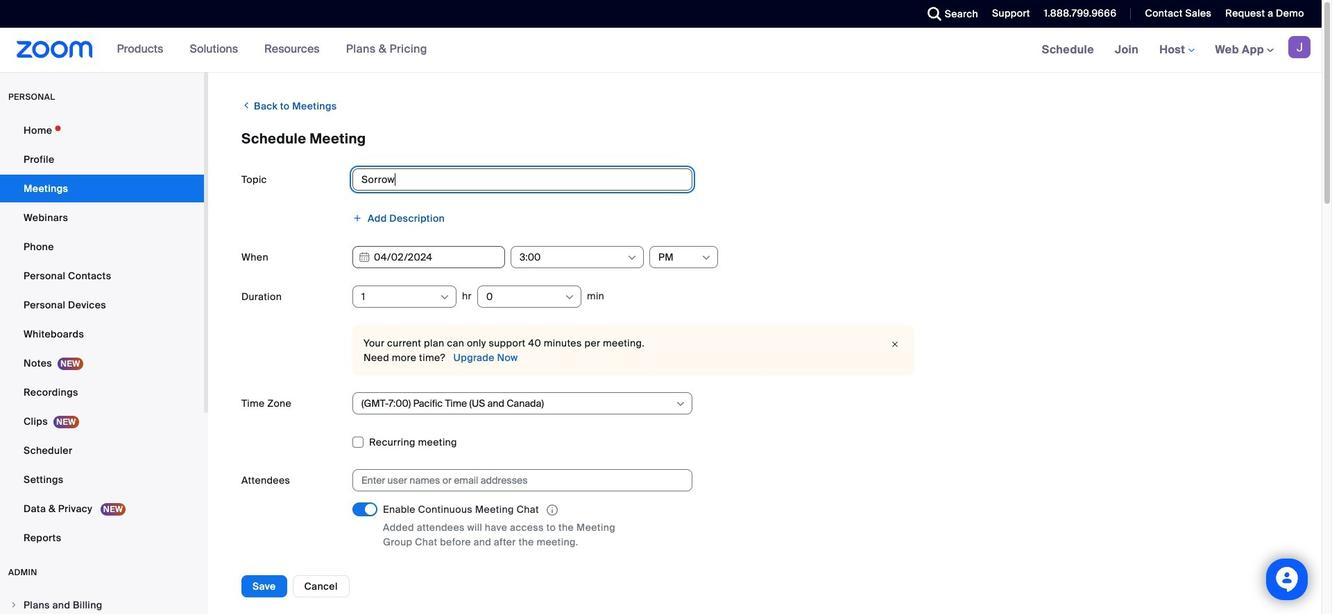 Task type: locate. For each thing, give the bounding box(es) containing it.
0 horizontal spatial show options image
[[675, 399, 686, 410]]

zoom logo image
[[17, 41, 93, 58]]

show options image
[[627, 253, 638, 264], [439, 292, 450, 303], [564, 292, 575, 303]]

select start time text field
[[520, 247, 626, 268]]

meetings navigation
[[1031, 28, 1322, 73]]

menu item
[[0, 593, 204, 615]]

banner
[[0, 28, 1322, 73]]

show options image down select start time text field
[[564, 292, 575, 303]]

0 vertical spatial show options image
[[701, 253, 712, 264]]

Persistent Chat, enter email address,Enter user names or email addresses text field
[[361, 470, 671, 491]]

learn more about enable continuous meeting chat image
[[543, 505, 562, 517]]

show options image right select start time text field
[[627, 253, 638, 264]]

show options image down choose date text field
[[439, 292, 450, 303]]

personal menu menu
[[0, 117, 204, 554]]

show options image
[[701, 253, 712, 264], [675, 399, 686, 410]]

application
[[383, 503, 647, 518]]

option group
[[352, 568, 1288, 590]]

select time zone text field
[[361, 393, 674, 414]]

0 horizontal spatial show options image
[[439, 292, 450, 303]]

1 horizontal spatial show options image
[[701, 253, 712, 264]]

add image
[[352, 214, 362, 223]]



Task type: describe. For each thing, give the bounding box(es) containing it.
1 horizontal spatial show options image
[[564, 292, 575, 303]]

left image
[[241, 99, 251, 112]]

My Meeting text field
[[352, 169, 692, 191]]

close image
[[887, 338, 903, 352]]

2 horizontal spatial show options image
[[627, 253, 638, 264]]

right image
[[10, 602, 18, 610]]

profile picture image
[[1288, 36, 1311, 58]]

choose date text field
[[352, 246, 505, 269]]

product information navigation
[[107, 28, 438, 72]]

1 vertical spatial show options image
[[675, 399, 686, 410]]



Task type: vqa. For each thing, say whether or not it's contained in the screenshot.
BUY NOW LINK corresponding to 219
no



